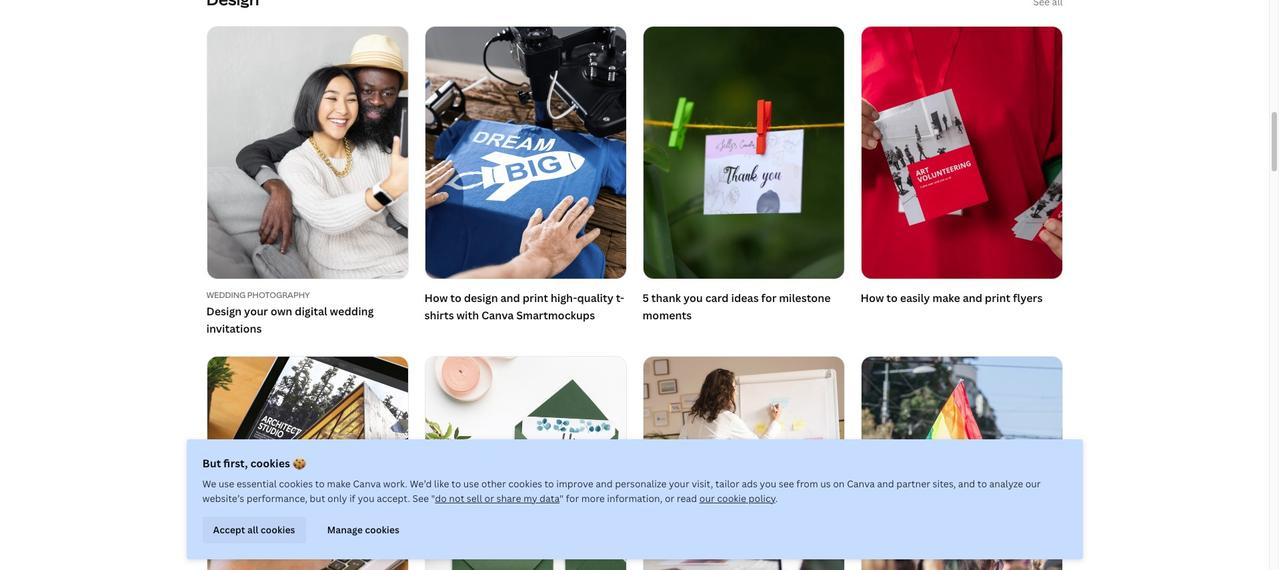 Task type: describe. For each thing, give the bounding box(es) containing it.
and up do not sell or share my data " for more information, or read our cookie policy .
[[596, 478, 613, 490]]

information,
[[607, 492, 663, 505]]

5 thank you card ideas for milestone moments link
[[643, 26, 845, 327]]

milestone
[[780, 291, 831, 306]]

and inside "how to design and print high-quality t- shirts with canva smartmockups"
[[501, 291, 520, 306]]

moments
[[643, 308, 692, 323]]

but
[[203, 456, 221, 471]]

cookie
[[717, 492, 747, 505]]

other
[[482, 478, 506, 490]]

your inside wedding photography design your own digital wedding invitations
[[244, 304, 268, 319]]

work.
[[383, 478, 408, 490]]

we
[[203, 478, 216, 490]]

🍪
[[293, 456, 306, 471]]

not
[[449, 492, 465, 505]]

and right sites,
[[959, 478, 976, 490]]

pexels thới nam cao 10806198 image
[[644, 26, 844, 279]]

cookies inside button
[[261, 524, 295, 536]]

photography
[[247, 290, 310, 301]]

" inside the we use essential cookies to make canva work. we'd like to use other cookies to improve and personalize your visit, tailor ads you see from us on canva and partner sites, and to analyze our website's performance, but only if you accept. see "
[[431, 492, 435, 505]]

5
[[643, 291, 649, 306]]

2 use from the left
[[464, 478, 479, 490]]

0 horizontal spatial for
[[566, 492, 579, 505]]

card
[[706, 291, 729, 306]]

design
[[464, 291, 498, 306]]

with
[[457, 308, 479, 323]]

data
[[540, 492, 560, 505]]

canva inside "how to design and print high-quality t- shirts with canva smartmockups"
[[482, 308, 514, 323]]

on
[[834, 478, 845, 490]]

cookies inside button
[[365, 524, 400, 536]]

thank
[[652, 291, 681, 306]]

from
[[797, 478, 819, 490]]

cookies up my at the left bottom of page
[[509, 478, 543, 490]]

how for how to design and print high-quality t- shirts with canva smartmockups
[[425, 291, 448, 306]]

do not sell or share my data link
[[435, 492, 560, 505]]

sites,
[[933, 478, 957, 490]]

share
[[497, 492, 522, 505]]

easily
[[901, 291, 931, 306]]

website's
[[203, 492, 244, 505]]

to left "easily"
[[887, 291, 898, 306]]

t-
[[616, 291, 625, 306]]

design your own digital wedding invitations link
[[207, 304, 409, 338]]

2 horizontal spatial canva
[[847, 478, 875, 490]]

to up but
[[315, 478, 325, 490]]

own
[[271, 304, 292, 319]]

1 horizontal spatial make
[[933, 291, 961, 306]]

sell
[[467, 492, 483, 505]]

we use essential cookies to make canva work. we'd like to use other cookies to improve and personalize your visit, tailor ads you see from us on canva and partner sites, and to analyze our website's performance, but only if you accept. see "
[[203, 478, 1041, 505]]

manage
[[327, 524, 363, 536]]

and left flyers
[[963, 291, 983, 306]]

wedding photography design your own digital wedding invitations
[[207, 290, 374, 336]]

wedding
[[207, 290, 246, 301]]

shirts
[[425, 308, 454, 323]]

first,
[[224, 456, 248, 471]]

high-
[[551, 291, 577, 306]]

digital
[[295, 304, 328, 319]]

invitations
[[207, 321, 262, 336]]



Task type: locate. For each thing, give the bounding box(es) containing it.
make
[[933, 291, 961, 306], [327, 478, 351, 490]]

" down improve
[[560, 492, 564, 505]]

performance,
[[247, 492, 308, 505]]

2 vertical spatial you
[[358, 492, 375, 505]]

personalize
[[615, 478, 667, 490]]

canva right on
[[847, 478, 875, 490]]

policy
[[749, 492, 776, 505]]

your
[[244, 304, 268, 319], [669, 478, 690, 490]]

canva up if
[[353, 478, 381, 490]]

0 horizontal spatial how
[[425, 291, 448, 306]]

your left own
[[244, 304, 268, 319]]

0 vertical spatial make
[[933, 291, 961, 306]]

for right ideas
[[762, 291, 777, 306]]

1 horizontal spatial print
[[985, 291, 1011, 306]]

only
[[328, 492, 347, 505]]

and
[[501, 291, 520, 306], [963, 291, 983, 306], [596, 478, 613, 490], [878, 478, 895, 490], [959, 478, 976, 490]]

canva
[[482, 308, 514, 323], [353, 478, 381, 490], [847, 478, 875, 490]]

0 horizontal spatial your
[[244, 304, 268, 319]]

or
[[485, 492, 494, 505], [665, 492, 675, 505]]

design
[[207, 304, 242, 319]]

how inside "how to design and print high-quality t- shirts with canva smartmockups"
[[425, 291, 448, 306]]

do not sell or share my data " for more information, or read our cookie policy .
[[435, 492, 778, 505]]

your inside the we use essential cookies to make canva work. we'd like to use other cookies to improve and personalize your visit, tailor ads you see from us on canva and partner sites, and to analyze our website's performance, but only if you accept. see "
[[669, 478, 690, 490]]

1 horizontal spatial how
[[861, 291, 884, 306]]

"
[[431, 492, 435, 505], [560, 492, 564, 505]]

0 vertical spatial your
[[244, 304, 268, 319]]

us
[[821, 478, 831, 490]]

1 horizontal spatial "
[[560, 492, 564, 505]]

print inside "how to design and print high-quality t- shirts with canva smartmockups"
[[523, 291, 549, 306]]

manage cookies
[[327, 524, 400, 536]]

2 or from the left
[[665, 492, 675, 505]]

for
[[762, 291, 777, 306], [566, 492, 579, 505]]

you
[[684, 291, 703, 306], [760, 478, 777, 490], [358, 492, 375, 505]]

accept
[[213, 524, 245, 536]]

and left partner
[[878, 478, 895, 490]]

our down visit,
[[700, 492, 715, 505]]

accept.
[[377, 492, 410, 505]]

use up website's
[[219, 478, 234, 490]]

how to design and print high-quality t- shirts with canva smartmockups link
[[425, 26, 627, 327]]

use up sell
[[464, 478, 479, 490]]

1 horizontal spatial for
[[762, 291, 777, 306]]

to up with
[[451, 291, 462, 306]]

partner
[[897, 478, 931, 490]]

see
[[779, 478, 795, 490]]

our right analyze
[[1026, 478, 1041, 490]]

cookies up essential
[[251, 456, 290, 471]]

essential
[[237, 478, 277, 490]]

1 vertical spatial make
[[327, 478, 351, 490]]

cookies down 🍪 on the left of page
[[279, 478, 313, 490]]

or right sell
[[485, 492, 494, 505]]

1 use from the left
[[219, 478, 234, 490]]

to right the like
[[452, 478, 461, 490]]

1 horizontal spatial or
[[665, 492, 675, 505]]

to inside "how to design and print high-quality t- shirts with canva smartmockups"
[[451, 291, 462, 306]]

2 horizontal spatial you
[[760, 478, 777, 490]]

1 vertical spatial you
[[760, 478, 777, 490]]

for down improve
[[566, 492, 579, 505]]

see
[[413, 492, 429, 505]]

0 horizontal spatial our
[[700, 492, 715, 505]]

2 " from the left
[[560, 492, 564, 505]]

1 how from the left
[[425, 291, 448, 306]]

to
[[451, 291, 462, 306], [887, 291, 898, 306], [315, 478, 325, 490], [452, 478, 461, 490], [545, 478, 554, 490], [978, 478, 988, 490]]

1 horizontal spatial our
[[1026, 478, 1041, 490]]

0 horizontal spatial use
[[219, 478, 234, 490]]

manage cookies button
[[317, 517, 410, 544]]

our cookie policy link
[[700, 492, 776, 505]]

1 print from the left
[[523, 291, 549, 306]]

like
[[434, 478, 449, 490]]

0 vertical spatial you
[[684, 291, 703, 306]]

you right if
[[358, 492, 375, 505]]

for inside 5 thank you card ideas for milestone moments
[[762, 291, 777, 306]]

use
[[219, 478, 234, 490], [464, 478, 479, 490]]

how to easily make and print flyers link
[[861, 26, 1063, 310]]

make up only
[[327, 478, 351, 490]]

how
[[425, 291, 448, 306], [861, 291, 884, 306]]

5 thank you card ideas for milestone moments
[[643, 291, 831, 323]]

to left analyze
[[978, 478, 988, 490]]

but
[[310, 492, 325, 505]]

1 vertical spatial your
[[669, 478, 690, 490]]

make right "easily"
[[933, 291, 961, 306]]

ideas
[[732, 291, 759, 306]]

0 horizontal spatial you
[[358, 492, 375, 505]]

your up read
[[669, 478, 690, 490]]

0 horizontal spatial "
[[431, 492, 435, 505]]

make inside the we use essential cookies to make canva work. we'd like to use other cookies to improve and personalize your visit, tailor ads you see from us on canva and partner sites, and to analyze our website's performance, but only if you accept. see "
[[327, 478, 351, 490]]

we'd
[[410, 478, 432, 490]]

read
[[677, 492, 698, 505]]

you left "card"
[[684, 291, 703, 306]]

print
[[523, 291, 549, 306], [985, 291, 1011, 306]]

quality
[[577, 291, 614, 306]]

1 horizontal spatial canva
[[482, 308, 514, 323]]

you up policy
[[760, 478, 777, 490]]

1 horizontal spatial use
[[464, 478, 479, 490]]

how up shirts
[[425, 291, 448, 306]]

and right design
[[501, 291, 520, 306]]

how to easily make and print flyers
[[861, 291, 1043, 306]]

1 horizontal spatial you
[[684, 291, 703, 306]]

1 " from the left
[[431, 492, 435, 505]]

our inside the we use essential cookies to make canva work. we'd like to use other cookies to improve and personalize your visit, tailor ads you see from us on canva and partner sites, and to analyze our website's performance, but only if you accept. see "
[[1026, 478, 1041, 490]]

1 or from the left
[[485, 492, 494, 505]]

tailor
[[716, 478, 740, 490]]

cookies right all
[[261, 524, 295, 536]]

print up smartmockups
[[523, 291, 549, 306]]

if
[[350, 492, 356, 505]]

.
[[776, 492, 778, 505]]

improve
[[557, 478, 594, 490]]

0 horizontal spatial or
[[485, 492, 494, 505]]

accept all cookies
[[213, 524, 295, 536]]

0 horizontal spatial canva
[[353, 478, 381, 490]]

print left flyers
[[985, 291, 1011, 306]]

ads
[[742, 478, 758, 490]]

but first, cookies 🍪
[[203, 456, 306, 471]]

2 how from the left
[[861, 291, 884, 306]]

1 vertical spatial our
[[700, 492, 715, 505]]

more
[[582, 492, 605, 505]]

cookies down accept.
[[365, 524, 400, 536]]

0 vertical spatial for
[[762, 291, 777, 306]]

flyers
[[1014, 291, 1043, 306]]

or left read
[[665, 492, 675, 505]]

visit,
[[692, 478, 714, 490]]

0 horizontal spatial make
[[327, 478, 351, 490]]

my
[[524, 492, 538, 505]]

you inside 5 thank you card ideas for milestone moments
[[684, 291, 703, 306]]

1 horizontal spatial your
[[669, 478, 690, 490]]

crowd raising and holding rainbow gay and trans flags during a gay pride. image
[[862, 357, 1063, 571]]

2 print from the left
[[985, 291, 1011, 306]]

analyze
[[990, 478, 1024, 490]]

1 vertical spatial for
[[566, 492, 579, 505]]

smartmockups
[[517, 308, 595, 323]]

do
[[435, 492, 447, 505]]

our
[[1026, 478, 1041, 490], [700, 492, 715, 505]]

to up data
[[545, 478, 554, 490]]

0 vertical spatial our
[[1026, 478, 1041, 490]]

how to design and print high-quality t- shirts with canva smartmockups
[[425, 291, 625, 323]]

canva down design
[[482, 308, 514, 323]]

how for how to easily make and print flyers
[[861, 291, 884, 306]]

business coach presenting flowchart on board image
[[644, 357, 844, 571]]

wedding photography link
[[207, 290, 409, 301]]

how left "easily"
[[861, 291, 884, 306]]

cookies
[[251, 456, 290, 471], [279, 478, 313, 490], [509, 478, 543, 490], [261, 524, 295, 536], [365, 524, 400, 536]]

accept all cookies button
[[203, 517, 306, 544]]

0 horizontal spatial print
[[523, 291, 549, 306]]

" right see on the left of the page
[[431, 492, 435, 505]]

all
[[248, 524, 259, 536]]

wedding
[[330, 304, 374, 319]]



Task type: vqa. For each thing, say whether or not it's contained in the screenshot.
pexels thới nam cao 10806198 Image
yes



